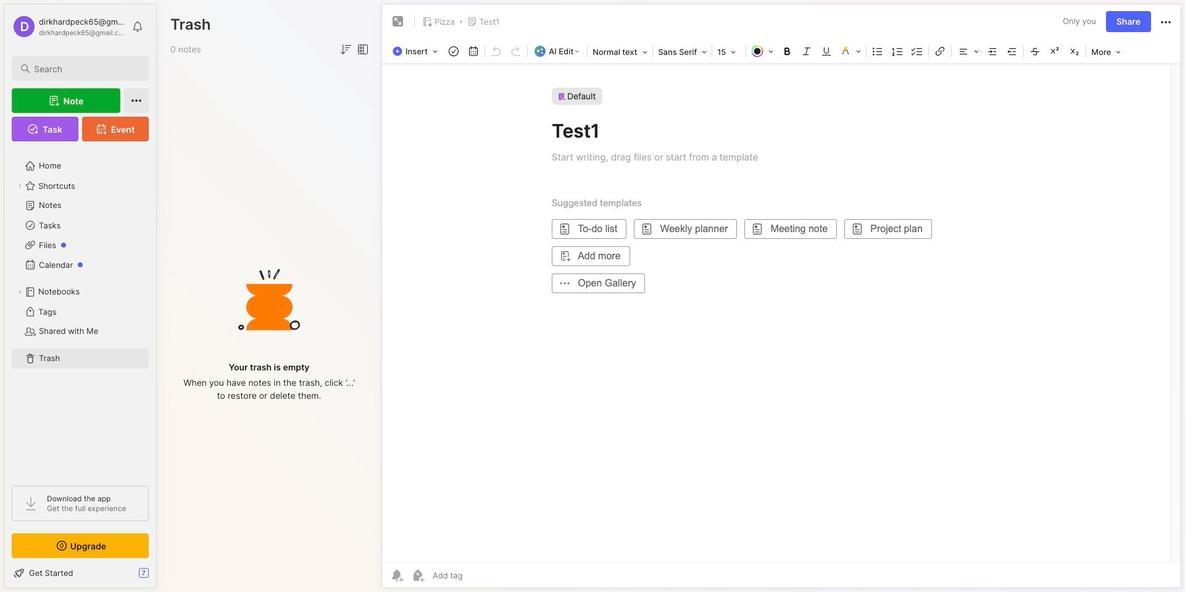 Task type: locate. For each thing, give the bounding box(es) containing it.
task image
[[445, 43, 463, 60]]

More field
[[1088, 43, 1125, 61]]

Heading level field
[[589, 43, 652, 61]]

Sort options field
[[338, 42, 353, 57]]

underline image
[[818, 43, 836, 60]]

More actions field
[[1159, 14, 1174, 30]]

more actions image
[[1159, 15, 1174, 30]]

None search field
[[34, 61, 138, 76]]

main element
[[0, 0, 161, 592]]

expand notebooks image
[[16, 288, 23, 296]]

insert link image
[[932, 43, 949, 60]]

Alignment field
[[954, 43, 983, 60]]

tree inside main element
[[4, 149, 156, 475]]

strikethrough image
[[1027, 43, 1044, 60]]

add tag image
[[411, 568, 426, 583]]

expand note image
[[391, 14, 406, 29]]

bulleted list image
[[870, 43, 887, 60]]

Add tag field
[[432, 570, 525, 581]]

superscript image
[[1047, 43, 1064, 60]]

Font family field
[[655, 43, 711, 61]]

Font color field
[[748, 43, 778, 60]]

none search field inside main element
[[34, 61, 138, 76]]

tree
[[4, 149, 156, 475]]

Search text field
[[34, 63, 138, 75]]

note window element
[[382, 4, 1182, 592]]



Task type: vqa. For each thing, say whether or not it's contained in the screenshot.
Font family field
yes



Task type: describe. For each thing, give the bounding box(es) containing it.
Note Editor text field
[[382, 64, 1181, 563]]

italic image
[[799, 43, 816, 60]]

bold image
[[779, 43, 796, 60]]

checklist image
[[909, 43, 926, 60]]

add a reminder image
[[390, 568, 405, 583]]

Highlight field
[[837, 43, 865, 60]]

View options field
[[353, 42, 371, 57]]

Insert field
[[390, 43, 444, 60]]

numbered list image
[[889, 43, 907, 60]]

Font size field
[[714, 43, 745, 61]]

Account field
[[12, 14, 126, 39]]

indent image
[[985, 43, 1002, 60]]

subscript image
[[1067, 43, 1084, 60]]

outdent image
[[1004, 43, 1022, 60]]

calendar event image
[[465, 43, 482, 60]]



